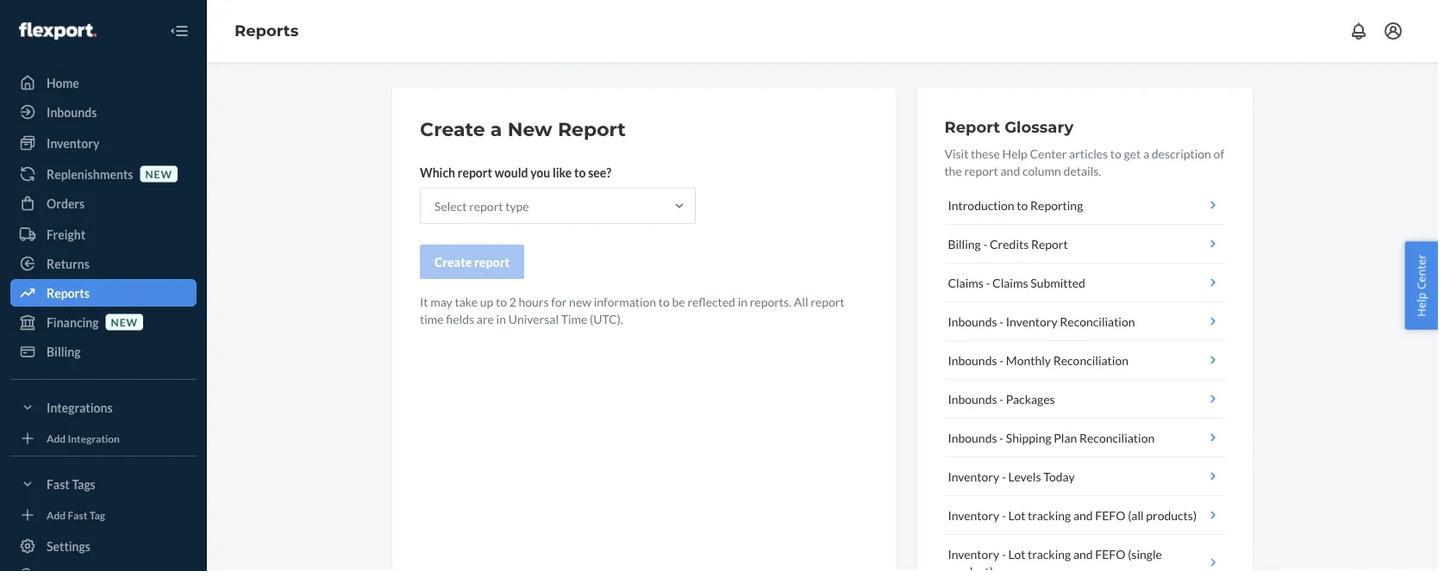 Task type: vqa. For each thing, say whether or not it's contained in the screenshot.
the give feedback
no



Task type: locate. For each thing, give the bounding box(es) containing it.
report for select report type
[[469, 199, 503, 213]]

type
[[505, 199, 529, 213]]

inventory - lot tracking and fefo (all products) button
[[944, 497, 1225, 535]]

billing link
[[10, 338, 197, 366]]

1 vertical spatial a
[[1143, 146, 1149, 161]]

claims
[[948, 275, 984, 290], [992, 275, 1028, 290]]

inbounds down claims - claims submitted
[[948, 314, 997, 329]]

report for which report would you like to see?
[[458, 165, 492, 180]]

would
[[495, 165, 528, 180]]

tracking down today
[[1028, 508, 1071, 523]]

1 horizontal spatial billing
[[948, 237, 981, 251]]

2 fefo from the top
[[1095, 547, 1126, 562]]

report up select report type at the top of page
[[458, 165, 492, 180]]

2 tracking from the top
[[1028, 547, 1071, 562]]

freight
[[47, 227, 85, 242]]

inbounds up inbounds - packages
[[948, 353, 997, 368]]

0 vertical spatial in
[[738, 294, 748, 309]]

fast tags
[[47, 477, 95, 492]]

to
[[1110, 146, 1122, 161], [574, 165, 586, 180], [1017, 198, 1028, 213], [496, 294, 507, 309], [659, 294, 670, 309]]

new up the orders link
[[145, 168, 172, 180]]

report down these
[[964, 163, 998, 178]]

tracking for (single
[[1028, 547, 1071, 562]]

1 horizontal spatial reports link
[[235, 21, 298, 40]]

0 vertical spatial reconciliation
[[1060, 314, 1135, 329]]

reconciliation for inbounds - monthly reconciliation
[[1053, 353, 1129, 368]]

open notifications image
[[1348, 21, 1369, 41]]

add integration
[[47, 432, 120, 445]]

1 vertical spatial center
[[1413, 254, 1429, 290]]

to left get
[[1110, 146, 1122, 161]]

new inside it may take up to 2 hours for new information to be reflected in reports. all report time fields are in universal time (utc).
[[569, 294, 591, 309]]

report up these
[[944, 117, 1000, 136]]

0 vertical spatial and
[[1001, 163, 1020, 178]]

tag
[[89, 509, 105, 522]]

inventory - lot tracking and fefo (single product) button
[[944, 535, 1225, 572]]

fefo inside button
[[1095, 508, 1126, 523]]

tracking down inventory - lot tracking and fefo (all products)
[[1028, 547, 1071, 562]]

reflected
[[687, 294, 735, 309]]

tracking
[[1028, 508, 1071, 523], [1028, 547, 1071, 562]]

- inside button
[[1002, 508, 1006, 523]]

and up inventory - lot tracking and fefo (single product) button
[[1073, 508, 1093, 523]]

home
[[47, 75, 79, 90]]

- for inbounds - monthly reconciliation
[[999, 353, 1004, 368]]

2 lot from the top
[[1008, 547, 1025, 562]]

0 horizontal spatial reports link
[[10, 279, 197, 307]]

reports link
[[235, 21, 298, 40], [10, 279, 197, 307]]

0 vertical spatial help
[[1002, 146, 1028, 161]]

0 vertical spatial add
[[47, 432, 66, 445]]

tracking for (all
[[1028, 508, 1071, 523]]

create up may
[[435, 255, 472, 269]]

create
[[420, 118, 485, 141], [435, 255, 472, 269]]

inbounds down home
[[47, 105, 97, 119]]

0 horizontal spatial report
[[558, 118, 626, 141]]

add fast tag link
[[10, 505, 197, 526]]

report up 'up'
[[474, 255, 510, 269]]

fefo for (single
[[1095, 547, 1126, 562]]

0 vertical spatial reports
[[235, 21, 298, 40]]

inbounds down inbounds - packages
[[948, 431, 997, 445]]

help
[[1002, 146, 1028, 161], [1413, 293, 1429, 317]]

inventory inside inventory - lot tracking and fefo (single product)
[[948, 547, 999, 562]]

reconciliation down the inbounds - packages button at the right of the page
[[1079, 431, 1155, 445]]

report up "see?"
[[558, 118, 626, 141]]

fast tags button
[[10, 471, 197, 498]]

2 horizontal spatial report
[[1031, 237, 1068, 251]]

reconciliation
[[1060, 314, 1135, 329], [1053, 353, 1129, 368], [1079, 431, 1155, 445]]

credits
[[990, 237, 1029, 251]]

to right like
[[574, 165, 586, 180]]

create up which
[[420, 118, 485, 141]]

report inside visit these help center articles to get a description of the report and column details.
[[964, 163, 998, 178]]

-
[[983, 237, 987, 251], [986, 275, 990, 290], [999, 314, 1004, 329], [999, 353, 1004, 368], [999, 392, 1004, 407], [999, 431, 1004, 445], [1002, 469, 1006, 484], [1002, 508, 1006, 523], [1002, 547, 1006, 562]]

report inside button
[[1031, 237, 1068, 251]]

to left 2
[[496, 294, 507, 309]]

- inside inventory - lot tracking and fefo (single product)
[[1002, 547, 1006, 562]]

to left reporting
[[1017, 198, 1028, 213]]

inventory for inventory - levels today
[[948, 469, 999, 484]]

get
[[1124, 146, 1141, 161]]

in left reports.
[[738, 294, 748, 309]]

0 vertical spatial a
[[490, 118, 502, 141]]

open account menu image
[[1383, 21, 1404, 41]]

lot inside button
[[1008, 508, 1025, 523]]

lot down inventory - lot tracking and fefo (all products)
[[1008, 547, 1025, 562]]

home link
[[10, 69, 197, 97]]

integrations button
[[10, 394, 197, 422]]

tracking inside inventory - lot tracking and fefo (all products) button
[[1028, 508, 1071, 523]]

reports
[[235, 21, 298, 40], [47, 286, 89, 300]]

inventory - lot tracking and fefo (all products)
[[948, 508, 1197, 523]]

center inside visit these help center articles to get a description of the report and column details.
[[1030, 146, 1067, 161]]

and for inventory - lot tracking and fefo (all products)
[[1073, 508, 1093, 523]]

1 vertical spatial add
[[47, 509, 66, 522]]

add
[[47, 432, 66, 445], [47, 509, 66, 522]]

report left "type"
[[469, 199, 503, 213]]

these
[[971, 146, 1000, 161]]

2 vertical spatial new
[[111, 316, 138, 328]]

fast
[[47, 477, 70, 492], [68, 509, 87, 522]]

report inside button
[[474, 255, 510, 269]]

visit these help center articles to get a description of the report and column details.
[[944, 146, 1224, 178]]

1 horizontal spatial help
[[1413, 293, 1429, 317]]

0 vertical spatial fefo
[[1095, 508, 1126, 523]]

0 horizontal spatial new
[[111, 316, 138, 328]]

a left new
[[490, 118, 502, 141]]

0 vertical spatial billing
[[948, 237, 981, 251]]

1 vertical spatial help
[[1413, 293, 1429, 317]]

flexport logo image
[[19, 22, 96, 40]]

inbounds - inventory reconciliation
[[948, 314, 1135, 329]]

claims down credits
[[992, 275, 1028, 290]]

0 vertical spatial reports link
[[235, 21, 298, 40]]

and inside inventory - lot tracking and fefo (single product)
[[1073, 547, 1093, 562]]

1 horizontal spatial a
[[1143, 146, 1149, 161]]

reconciliation down the claims - claims submitted "button"
[[1060, 314, 1135, 329]]

submitted
[[1030, 275, 1085, 290]]

inbounds for inbounds - monthly reconciliation
[[948, 353, 997, 368]]

create for create report
[[435, 255, 472, 269]]

1 vertical spatial reconciliation
[[1053, 353, 1129, 368]]

in
[[738, 294, 748, 309], [496, 312, 506, 326]]

tags
[[72, 477, 95, 492]]

0 vertical spatial fast
[[47, 477, 70, 492]]

report down reporting
[[1031, 237, 1068, 251]]

1 vertical spatial fefo
[[1095, 547, 1126, 562]]

1 vertical spatial in
[[496, 312, 506, 326]]

0 horizontal spatial reports
[[47, 286, 89, 300]]

0 vertical spatial new
[[145, 168, 172, 180]]

add up "settings"
[[47, 509, 66, 522]]

freight link
[[10, 221, 197, 248]]

inbounds left packages
[[948, 392, 997, 407]]

fefo left (all
[[1095, 508, 1126, 523]]

inbounds inside button
[[948, 431, 997, 445]]

fast left tags
[[47, 477, 70, 492]]

inbounds for inbounds - packages
[[948, 392, 997, 407]]

0 vertical spatial create
[[420, 118, 485, 141]]

tracking inside inventory - lot tracking and fefo (single product)
[[1028, 547, 1071, 562]]

inbounds for inbounds - shipping plan reconciliation
[[948, 431, 997, 445]]

(single
[[1128, 547, 1162, 562]]

today
[[1043, 469, 1075, 484]]

report right the all on the bottom right
[[811, 294, 845, 309]]

close navigation image
[[169, 21, 190, 41]]

0 vertical spatial center
[[1030, 146, 1067, 161]]

inbounds - shipping plan reconciliation button
[[944, 419, 1225, 458]]

1 tracking from the top
[[1028, 508, 1071, 523]]

1 add from the top
[[47, 432, 66, 445]]

1 horizontal spatial center
[[1413, 254, 1429, 290]]

orders
[[47, 196, 85, 211]]

claims - claims submitted button
[[944, 264, 1225, 303]]

plan
[[1054, 431, 1077, 445]]

to left be
[[659, 294, 670, 309]]

1 vertical spatial create
[[435, 255, 472, 269]]

create report button
[[420, 245, 524, 279]]

1 horizontal spatial in
[[738, 294, 748, 309]]

billing - credits report
[[948, 237, 1068, 251]]

claims down the "billing - credits report"
[[948, 275, 984, 290]]

be
[[672, 294, 685, 309]]

billing down financing
[[47, 344, 81, 359]]

1 vertical spatial reports
[[47, 286, 89, 300]]

billing down "introduction"
[[948, 237, 981, 251]]

0 horizontal spatial billing
[[47, 344, 81, 359]]

new for replenishments
[[145, 168, 172, 180]]

0 horizontal spatial claims
[[948, 275, 984, 290]]

center
[[1030, 146, 1067, 161], [1413, 254, 1429, 290]]

inventory for inventory
[[47, 136, 99, 150]]

it
[[420, 294, 428, 309]]

and left column
[[1001, 163, 1020, 178]]

report
[[964, 163, 998, 178], [458, 165, 492, 180], [469, 199, 503, 213], [474, 255, 510, 269], [811, 294, 845, 309]]

in right are
[[496, 312, 506, 326]]

integrations
[[47, 400, 113, 415]]

add left integration
[[47, 432, 66, 445]]

1 vertical spatial tracking
[[1028, 547, 1071, 562]]

1 lot from the top
[[1008, 508, 1025, 523]]

- for inventory - levels today
[[1002, 469, 1006, 484]]

new up time in the left of the page
[[569, 294, 591, 309]]

inbounds - shipping plan reconciliation
[[948, 431, 1155, 445]]

0 horizontal spatial a
[[490, 118, 502, 141]]

fefo inside inventory - lot tracking and fefo (single product)
[[1095, 547, 1126, 562]]

lot inside inventory - lot tracking and fefo (single product)
[[1008, 547, 1025, 562]]

billing inside button
[[948, 237, 981, 251]]

- inside button
[[999, 431, 1004, 445]]

packages
[[1006, 392, 1055, 407]]

1 vertical spatial reports link
[[10, 279, 197, 307]]

replenishments
[[47, 167, 133, 181]]

1 horizontal spatial new
[[145, 168, 172, 180]]

inventory link
[[10, 129, 197, 157]]

0 horizontal spatial help
[[1002, 146, 1028, 161]]

help inside visit these help center articles to get a description of the report and column details.
[[1002, 146, 1028, 161]]

1 vertical spatial and
[[1073, 508, 1093, 523]]

lot
[[1008, 508, 1025, 523], [1008, 547, 1025, 562]]

fields
[[446, 312, 474, 326]]

and down inventory - lot tracking and fefo (all products) button
[[1073, 547, 1093, 562]]

a
[[490, 118, 502, 141], [1143, 146, 1149, 161]]

inventory inside button
[[948, 508, 999, 523]]

- inside "button"
[[986, 275, 990, 290]]

reconciliation down inbounds - inventory reconciliation button
[[1053, 353, 1129, 368]]

2 horizontal spatial new
[[569, 294, 591, 309]]

billing
[[948, 237, 981, 251], [47, 344, 81, 359]]

0 horizontal spatial center
[[1030, 146, 1067, 161]]

2 vertical spatial reconciliation
[[1079, 431, 1155, 445]]

1 fefo from the top
[[1095, 508, 1126, 523]]

and
[[1001, 163, 1020, 178], [1073, 508, 1093, 523], [1073, 547, 1093, 562]]

new up billing link
[[111, 316, 138, 328]]

- for claims - claims submitted
[[986, 275, 990, 290]]

add fast tag
[[47, 509, 105, 522]]

0 vertical spatial tracking
[[1028, 508, 1071, 523]]

2 vertical spatial and
[[1073, 547, 1093, 562]]

0 horizontal spatial in
[[496, 312, 506, 326]]

create inside button
[[435, 255, 472, 269]]

and inside button
[[1073, 508, 1093, 523]]

billing - credits report button
[[944, 225, 1225, 264]]

1 vertical spatial new
[[569, 294, 591, 309]]

1 vertical spatial lot
[[1008, 547, 1025, 562]]

2 add from the top
[[47, 509, 66, 522]]

a right get
[[1143, 146, 1149, 161]]

0 vertical spatial lot
[[1008, 508, 1025, 523]]

fast left tag
[[68, 509, 87, 522]]

lot down inventory - levels today
[[1008, 508, 1025, 523]]

- for billing - credits report
[[983, 237, 987, 251]]

to inside visit these help center articles to get a description of the report and column details.
[[1110, 146, 1122, 161]]

1 horizontal spatial claims
[[992, 275, 1028, 290]]

for
[[551, 294, 567, 309]]

help center
[[1413, 254, 1429, 317]]

fefo left (single
[[1095, 547, 1126, 562]]

fefo
[[1095, 508, 1126, 523], [1095, 547, 1126, 562]]

report inside it may take up to 2 hours for new information to be reflected in reports. all report time fields are in universal time (utc).
[[811, 294, 845, 309]]

1 vertical spatial billing
[[47, 344, 81, 359]]



Task type: describe. For each thing, give the bounding box(es) containing it.
select report type
[[435, 199, 529, 213]]

shipping
[[1006, 431, 1051, 445]]

which report would you like to see?
[[420, 165, 611, 180]]

- for inbounds - inventory reconciliation
[[999, 314, 1004, 329]]

levels
[[1008, 469, 1041, 484]]

financing
[[47, 315, 99, 330]]

1 horizontal spatial report
[[944, 117, 1000, 136]]

inbounds for inbounds - inventory reconciliation
[[948, 314, 997, 329]]

inventory - levels today button
[[944, 458, 1225, 497]]

(utc).
[[590, 312, 623, 326]]

- for inbounds - packages
[[999, 392, 1004, 407]]

details.
[[1064, 163, 1101, 178]]

inventory - lot tracking and fefo (single product)
[[948, 547, 1162, 572]]

inventory for inventory - lot tracking and fefo (single product)
[[948, 547, 999, 562]]

inbounds for inbounds
[[47, 105, 97, 119]]

create report
[[435, 255, 510, 269]]

and inside visit these help center articles to get a description of the report and column details.
[[1001, 163, 1020, 178]]

integration
[[68, 432, 120, 445]]

inbounds - packages button
[[944, 380, 1225, 419]]

select
[[435, 199, 467, 213]]

billing for billing
[[47, 344, 81, 359]]

all
[[794, 294, 808, 309]]

create a new report
[[420, 118, 626, 141]]

report glossary
[[944, 117, 1074, 136]]

a inside visit these help center articles to get a description of the report and column details.
[[1143, 146, 1149, 161]]

reporting
[[1030, 198, 1083, 213]]

add for add fast tag
[[47, 509, 66, 522]]

center inside button
[[1413, 254, 1429, 290]]

column
[[1022, 163, 1061, 178]]

introduction to reporting
[[948, 198, 1083, 213]]

product)
[[948, 564, 993, 572]]

reconciliation for inbounds - inventory reconciliation
[[1060, 314, 1135, 329]]

introduction
[[948, 198, 1014, 213]]

(all
[[1128, 508, 1144, 523]]

reports.
[[750, 294, 792, 309]]

to inside button
[[1017, 198, 1028, 213]]

1 vertical spatial fast
[[68, 509, 87, 522]]

1 claims from the left
[[948, 275, 984, 290]]

report for create report
[[474, 255, 510, 269]]

new for financing
[[111, 316, 138, 328]]

take
[[455, 294, 478, 309]]

which
[[420, 165, 455, 180]]

add for add integration
[[47, 432, 66, 445]]

claims - claims submitted
[[948, 275, 1085, 290]]

orders link
[[10, 190, 197, 217]]

time
[[561, 312, 587, 326]]

reconciliation inside button
[[1079, 431, 1155, 445]]

help center button
[[1405, 242, 1438, 330]]

returns link
[[10, 250, 197, 278]]

are
[[477, 312, 494, 326]]

visit
[[944, 146, 969, 161]]

monthly
[[1006, 353, 1051, 368]]

it may take up to 2 hours for new information to be reflected in reports. all report time fields are in universal time (utc).
[[420, 294, 845, 326]]

create for create a new report
[[420, 118, 485, 141]]

may
[[430, 294, 452, 309]]

up
[[480, 294, 493, 309]]

time
[[420, 312, 444, 326]]

inbounds - inventory reconciliation button
[[944, 303, 1225, 341]]

products)
[[1146, 508, 1197, 523]]

- for inbounds - shipping plan reconciliation
[[999, 431, 1004, 445]]

- for inventory - lot tracking and fefo (all products)
[[1002, 508, 1006, 523]]

settings link
[[10, 533, 197, 560]]

help inside button
[[1413, 293, 1429, 317]]

- for inventory - lot tracking and fefo (single product)
[[1002, 547, 1006, 562]]

you
[[530, 165, 550, 180]]

inventory for inventory - lot tracking and fefo (all products)
[[948, 508, 999, 523]]

information
[[594, 294, 656, 309]]

settings
[[47, 539, 90, 554]]

add integration link
[[10, 428, 197, 449]]

inbounds - monthly reconciliation button
[[944, 341, 1225, 380]]

inbounds link
[[10, 98, 197, 126]]

hours
[[519, 294, 549, 309]]

inbounds - packages
[[948, 392, 1055, 407]]

inbounds - monthly reconciliation
[[948, 353, 1129, 368]]

of
[[1214, 146, 1224, 161]]

new
[[507, 118, 552, 141]]

lot for inventory - lot tracking and fefo (single product)
[[1008, 547, 1025, 562]]

report for billing - credits report
[[1031, 237, 1068, 251]]

fefo for (all
[[1095, 508, 1126, 523]]

report for create a new report
[[558, 118, 626, 141]]

1 horizontal spatial reports
[[235, 21, 298, 40]]

lot for inventory - lot tracking and fefo (all products)
[[1008, 508, 1025, 523]]

articles
[[1069, 146, 1108, 161]]

the
[[944, 163, 962, 178]]

and for inventory - lot tracking and fefo (single product)
[[1073, 547, 1093, 562]]

returns
[[47, 256, 90, 271]]

billing for billing - credits report
[[948, 237, 981, 251]]

introduction to reporting button
[[944, 186, 1225, 225]]

glossary
[[1005, 117, 1074, 136]]

fast inside "dropdown button"
[[47, 477, 70, 492]]

2
[[509, 294, 516, 309]]

description
[[1152, 146, 1211, 161]]

inventory - levels today
[[948, 469, 1075, 484]]

like
[[553, 165, 572, 180]]

2 claims from the left
[[992, 275, 1028, 290]]

see?
[[588, 165, 611, 180]]



